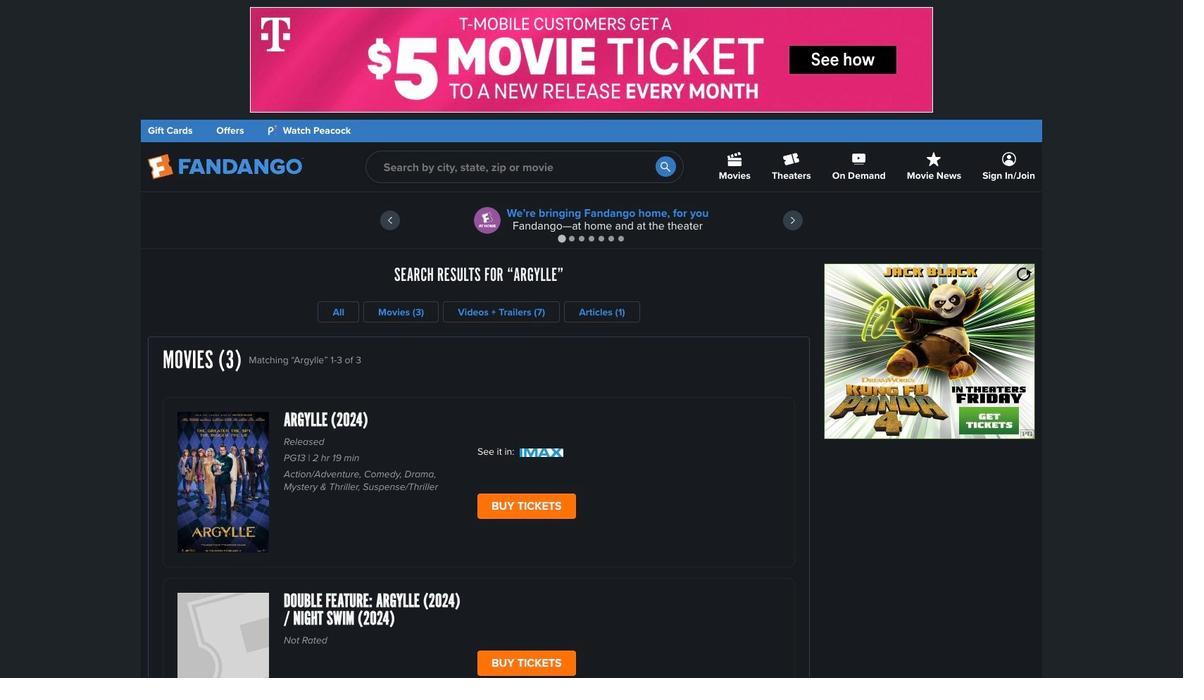 Task type: locate. For each thing, give the bounding box(es) containing it.
select a slide to show tab list
[[141, 233, 1043, 244]]

1 vertical spatial advertisement element
[[825, 264, 1036, 440]]

argylle (2024) image
[[178, 412, 269, 553]]

advertisement element
[[250, 7, 934, 113], [825, 264, 1036, 440]]

None search field
[[366, 151, 684, 183]]

region
[[141, 192, 1043, 249]]



Task type: describe. For each thing, give the bounding box(es) containing it.
offer icon image
[[475, 207, 501, 234]]

0 vertical spatial advertisement element
[[250, 7, 934, 113]]

double feature: argylle (2024) / night swim (2024) image
[[178, 593, 269, 679]]

Search by city, state, zip or movie text field
[[366, 151, 684, 183]]



